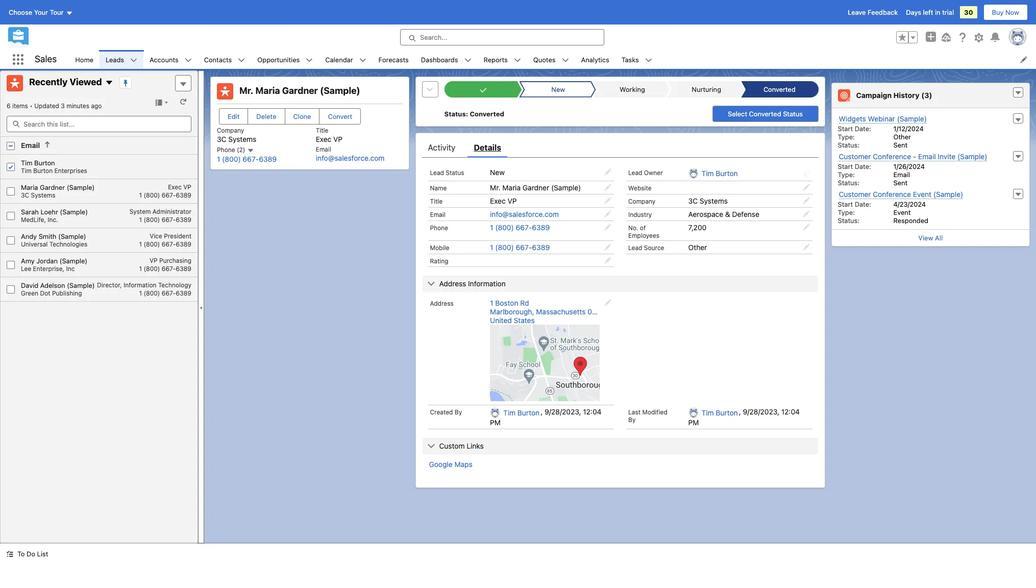 Task type: vqa. For each thing, say whether or not it's contained in the screenshot.


Task type: describe. For each thing, give the bounding box(es) containing it.
(800) inside sarah loehr (sample) "row"
[[144, 216, 160, 224]]

6389 inside amy jordan (sample) row
[[176, 265, 192, 273]]

search...
[[420, 33, 448, 41]]

burton for last modified by
[[716, 409, 739, 417]]

status up name
[[446, 169, 465, 177]]

do
[[27, 550, 35, 558]]

david
[[21, 282, 38, 290]]

information inside dropdown button
[[468, 279, 506, 288]]

choose your tour button
[[8, 4, 73, 20]]

1 vertical spatial mr.
[[490, 183, 501, 192]]

opportunities
[[258, 55, 300, 64]]

source
[[645, 244, 665, 252]]

enterprise,
[[33, 265, 64, 273]]

tim burton for by
[[504, 409, 540, 417]]

vp inside maria gardner (sample) row
[[184, 184, 192, 191]]

view all
[[919, 234, 944, 242]]

andy smith (sample) row
[[1, 228, 198, 253]]

email right -
[[919, 152, 937, 161]]

667- inside maria gardner (sample) row
[[162, 192, 176, 199]]

status : converted
[[445, 110, 505, 118]]

7,200
[[689, 223, 707, 232]]

(800) inside andy smith (sample) row
[[144, 241, 160, 248]]

of
[[640, 224, 646, 232]]

custom links
[[440, 442, 484, 451]]

recently viewed status
[[7, 102, 34, 110]]

quotes list item
[[528, 50, 575, 69]]

customer for customer conference event (sample)
[[840, 190, 872, 199]]

campaign
[[857, 91, 892, 100]]

updated
[[34, 102, 59, 110]]

green dot publishing
[[21, 290, 82, 297]]

mobile
[[430, 244, 450, 252]]

maria gardner (sample) row
[[1, 179, 198, 204]]

pm for last modified by
[[689, 418, 700, 427]]

david adelson (sample) row
[[1, 277, 198, 302]]

website
[[629, 184, 652, 192]]

converted link
[[746, 81, 814, 98]]

1 horizontal spatial 3c systems
[[689, 197, 728, 205]]

edit address image
[[605, 299, 612, 306]]

tim burton link for modified
[[702, 409, 739, 418]]

edit mobile image
[[605, 244, 612, 251]]

2 horizontal spatial maria
[[503, 183, 521, 192]]

1 (800) 667-6389 inside sarah loehr (sample) "row"
[[139, 216, 192, 224]]

3
[[61, 102, 65, 110]]

lead status
[[430, 169, 465, 177]]

edit lead source image
[[803, 244, 810, 251]]

0 horizontal spatial info@salesforce.com link
[[316, 154, 385, 163]]

rd
[[521, 299, 529, 308]]

6 items • updated 3 minutes ago
[[7, 102, 102, 110]]

01752
[[588, 308, 608, 316]]

new inside path options list box
[[552, 85, 566, 93]]

invite
[[939, 152, 956, 161]]

2 horizontal spatial gardner
[[523, 183, 550, 192]]

date: for customer conference event (sample)
[[855, 200, 872, 208]]

1 vertical spatial mr. maria gardner (sample)
[[490, 183, 582, 192]]

massachusetts
[[537, 308, 586, 316]]

marlborough,
[[490, 308, 535, 316]]

tim burton tim burton enterprises
[[21, 159, 87, 175]]

rating
[[430, 257, 449, 265]]

lead image
[[217, 83, 233, 100]]

text default image for calendar
[[359, 57, 367, 64]]

(sample) down enterprises
[[67, 184, 95, 192]]

calendar link
[[319, 50, 359, 69]]

jordan
[[36, 257, 58, 265]]

30
[[965, 8, 974, 16]]

vice president
[[150, 233, 192, 240]]

6389 inside david adelson (sample) row
[[176, 290, 192, 297]]

to do list
[[17, 550, 48, 558]]

667- inside andy smith (sample) row
[[162, 241, 176, 248]]

industry
[[629, 211, 652, 219]]

united
[[490, 316, 512, 325]]

maria gardner (sample)
[[21, 184, 95, 192]]

tim burton link for owner
[[702, 169, 739, 178]]

all
[[936, 234, 944, 242]]

publishing
[[52, 290, 82, 297]]

0 horizontal spatial by
[[455, 409, 462, 416]]

details
[[474, 143, 502, 152]]

contacts
[[204, 55, 232, 64]]

andy
[[21, 233, 37, 241]]

1 inside sarah loehr (sample) "row"
[[139, 216, 142, 224]]

opportunities list item
[[252, 50, 319, 69]]

email down name
[[430, 211, 446, 219]]

tour
[[50, 8, 64, 16]]

667- inside sarah loehr (sample) "row"
[[162, 216, 176, 224]]

exec inside title exec vp
[[316, 135, 332, 144]]

green
[[21, 290, 38, 297]]

campaign history (3)
[[857, 91, 933, 100]]

email inside email info@salesforce.com
[[316, 146, 332, 153]]

nurturing link
[[672, 81, 740, 98]]

medlife, inc.
[[21, 216, 58, 224]]

forecasts
[[379, 55, 409, 64]]

contacts link
[[198, 50, 238, 69]]

minutes
[[66, 102, 89, 110]]

1 (800) 667-6389 inside david adelson (sample) row
[[139, 290, 192, 297]]

text default image for reports
[[514, 57, 521, 64]]

last modified by
[[629, 409, 668, 424]]

6389 inside maria gardner (sample) row
[[176, 192, 192, 199]]

text default image for opportunities
[[306, 57, 313, 64]]

president
[[164, 233, 192, 240]]

edit email image
[[605, 210, 612, 218]]

tim for lead owner
[[702, 169, 714, 178]]

no. of employees
[[629, 224, 660, 240]]

tim burton for modified
[[702, 409, 739, 417]]

quotes
[[534, 55, 556, 64]]

lead source
[[629, 244, 665, 252]]

(2)
[[237, 146, 245, 154]]

edit website image
[[803, 184, 810, 191]]

name
[[430, 184, 447, 192]]

technology
[[158, 282, 192, 289]]

calendar list item
[[319, 50, 373, 69]]

search... button
[[400, 29, 605, 45]]

loehr
[[41, 208, 58, 216]]

start date: for customer conference event (sample)
[[839, 200, 872, 208]]

calendar
[[326, 55, 353, 64]]

(sample) up 1/12/2024
[[898, 114, 928, 123]]

to
[[17, 550, 25, 558]]

(800) inside maria gardner (sample) row
[[144, 192, 160, 199]]

analytics
[[582, 55, 610, 64]]

company 3c systems
[[217, 127, 257, 144]]

date: for widgets webinar (sample)
[[855, 125, 872, 133]]

12:04 for created by
[[584, 408, 602, 416]]

company for company
[[629, 198, 656, 205]]

edit phone image
[[605, 224, 612, 231]]

phone for phone
[[430, 224, 449, 232]]

(sample) down invite
[[934, 190, 964, 199]]

director,
[[97, 282, 122, 289]]

(sample) up convert button
[[320, 85, 361, 96]]

1 boston rd marlborough, massachusetts 01752 united states
[[490, 299, 608, 325]]

vp purchasing
[[150, 257, 192, 265]]

1 inside amy jordan (sample) row
[[139, 265, 142, 273]]

9/28/2023, for created by
[[545, 408, 582, 416]]

sarah loehr (sample)
[[21, 208, 88, 216]]

(3)
[[922, 91, 933, 100]]

status: for customer conference event (sample)
[[839, 217, 860, 225]]

1 (800) 667-6389 inside maria gardner (sample) row
[[139, 192, 192, 199]]

1 inside maria gardner (sample) row
[[139, 192, 142, 199]]

tim burton link for by
[[504, 409, 540, 418]]

6
[[7, 102, 11, 110]]

delete button
[[248, 108, 285, 125]]

exec vp inside maria gardner (sample) row
[[168, 184, 192, 191]]

view
[[919, 234, 934, 242]]

, for created by
[[541, 408, 545, 416]]

tim for last modified by
[[702, 409, 714, 417]]

home link
[[69, 50, 100, 69]]

status inside button
[[784, 110, 804, 118]]

created by
[[430, 409, 462, 416]]

type: for customer conference event (sample)
[[839, 208, 856, 217]]

1 inside 1 boston rd marlborough, massachusetts 01752 united states
[[490, 299, 494, 308]]

technologies
[[49, 241, 88, 248]]

contacts list item
[[198, 50, 252, 69]]

systems inside company 3c systems
[[228, 135, 257, 144]]

google maps link
[[429, 460, 473, 469]]

left
[[924, 8, 934, 16]]

2 horizontal spatial 3c
[[689, 197, 698, 205]]

sent for conference
[[894, 179, 908, 187]]

edit
[[228, 112, 240, 121]]

leads
[[106, 55, 124, 64]]

converted inside select converted status button
[[750, 110, 782, 118]]

vp inside amy jordan (sample) row
[[150, 257, 158, 265]]

edit rating image
[[605, 257, 612, 264]]

conference for -
[[874, 152, 912, 161]]

6389 inside andy smith (sample) row
[[176, 241, 192, 248]]

sarah
[[21, 208, 39, 216]]

sent for webinar
[[894, 141, 908, 149]]

now
[[1006, 8, 1020, 16]]

0 horizontal spatial new
[[490, 168, 505, 177]]

start for customer conference - email invite (sample)
[[839, 162, 854, 171]]

1 horizontal spatial other
[[894, 133, 912, 141]]

lee enterprise, inc
[[21, 265, 75, 273]]

google
[[429, 460, 453, 469]]

9/28/2023, 12:04 pm for by
[[490, 408, 602, 427]]

buy now
[[993, 8, 1020, 16]]

defense
[[733, 210, 760, 219]]

start for widgets webinar (sample)
[[839, 125, 854, 133]]

working link
[[598, 81, 666, 98]]

type: for customer conference - email invite (sample)
[[839, 171, 856, 179]]



Task type: locate. For each thing, give the bounding box(es) containing it.
viewed
[[70, 77, 102, 87]]

1 horizontal spatial gardner
[[282, 85, 318, 96]]

title exec vp
[[316, 127, 343, 144]]

company for company 3c systems
[[217, 127, 244, 134]]

system
[[130, 208, 151, 216]]

0 vertical spatial title
[[316, 127, 329, 134]]

1 vertical spatial info@salesforce.com link
[[490, 210, 559, 219]]

(sample) inside "row"
[[60, 208, 88, 216]]

system administrator
[[130, 208, 192, 216]]

title down convert
[[316, 127, 329, 134]]

0 horizontal spatial ,
[[541, 408, 545, 416]]

2 start date: from the top
[[839, 162, 872, 171]]

3 status: from the top
[[839, 217, 860, 225]]

gardner inside maria gardner (sample) row
[[40, 184, 65, 192]]

by left modified
[[629, 416, 636, 424]]

edit lead status image
[[605, 169, 612, 176]]

choose your tour
[[9, 8, 64, 16]]

medlife,
[[21, 216, 46, 224]]

0 vertical spatial 1 (800) 667-6389 link
[[217, 155, 277, 163]]

12:04 for last modified by
[[782, 408, 800, 416]]

company
[[217, 127, 244, 134], [629, 198, 656, 205]]

trial
[[943, 8, 955, 16]]

phone up mobile
[[430, 224, 449, 232]]

2 vertical spatial start date:
[[839, 200, 872, 208]]

0 horizontal spatial 9/28/2023,
[[545, 408, 582, 416]]

amy jordan (sample) row
[[1, 253, 198, 277]]

address down the "address information"
[[430, 300, 454, 308]]

sales
[[35, 54, 57, 64]]

(sample) right invite
[[958, 152, 988, 161]]

1 horizontal spatial systems
[[228, 135, 257, 144]]

history
[[894, 91, 920, 100]]

0 horizontal spatial mr.
[[240, 85, 254, 96]]

0 vertical spatial type:
[[839, 133, 856, 141]]

amy jordan (sample)
[[21, 257, 87, 265]]

1 , from the left
[[541, 408, 545, 416]]

0 vertical spatial address
[[440, 279, 467, 288]]

edit button
[[219, 108, 248, 125]]

recently viewed|leads|list view element
[[0, 70, 198, 544]]

lead down "employees"
[[629, 244, 643, 252]]

text default image right 'accounts'
[[185, 57, 192, 64]]

(sample) down the technologies
[[60, 257, 87, 265]]

choose
[[9, 8, 32, 16]]

3c inside maria gardner (sample) row
[[21, 192, 29, 199]]

3c up phone (2)
[[217, 135, 227, 144]]

lead for new
[[430, 169, 444, 177]]

date: left 1/26/2024
[[855, 162, 872, 171]]

start
[[839, 125, 854, 133], [839, 162, 854, 171], [839, 200, 854, 208]]

1 horizontal spatial company
[[629, 198, 656, 205]]

text default image inside leads list item
[[130, 57, 137, 64]]

1 vertical spatial 1 (800) 667-6389 link
[[490, 223, 550, 232]]

1 start date: from the top
[[839, 125, 872, 133]]

converted up the select converted status
[[764, 85, 796, 93]]

(sample) down 'inc'
[[67, 282, 95, 290]]

text default image inside "opportunities" list item
[[306, 57, 313, 64]]

1 (800) 667-6389 link for 7,200
[[490, 223, 550, 232]]

conference inside customer conference - email invite (sample) link
[[874, 152, 912, 161]]

text default image inside recently viewed|leads|list view 'element'
[[105, 79, 113, 87]]

lead up website
[[629, 169, 643, 177]]

activity
[[428, 143, 456, 152]]

customer for customer conference - email invite (sample)
[[840, 152, 872, 161]]

1 horizontal spatial new
[[552, 85, 566, 93]]

conference inside customer conference event (sample) link
[[874, 190, 912, 199]]

0 horizontal spatial info@salesforce.com
[[316, 154, 385, 163]]

event up 4/23/2024
[[914, 190, 932, 199]]

edit industry image
[[803, 210, 810, 218]]

sent up 'customer conference event (sample)'
[[894, 179, 908, 187]]

3 date: from the top
[[855, 200, 872, 208]]

edit title image
[[605, 197, 612, 204]]

responded
[[894, 217, 929, 225]]

3 start date: from the top
[[839, 200, 872, 208]]

custom links button
[[423, 438, 819, 455]]

sent up customer conference - email invite (sample)
[[894, 141, 908, 149]]

clone button
[[285, 108, 320, 125]]

0 horizontal spatial exec vp
[[168, 184, 192, 191]]

1 (800) 667-6389 inside amy jordan (sample) row
[[139, 265, 192, 273]]

maria inside maria gardner (sample) row
[[21, 184, 38, 192]]

0 vertical spatial mr. maria gardner (sample)
[[240, 85, 361, 96]]

3c
[[217, 135, 227, 144], [21, 192, 29, 199], [689, 197, 698, 205]]

2 status: from the top
[[839, 179, 860, 187]]

details link
[[474, 137, 502, 158]]

start date: for customer conference - email invite (sample)
[[839, 162, 872, 171]]

dashboards link
[[415, 50, 465, 69]]

leads list item
[[100, 50, 144, 69]]

0 horizontal spatial exec
[[168, 184, 182, 191]]

1 (800) 667-6389 link
[[217, 155, 277, 163], [490, 223, 550, 232], [490, 243, 550, 252]]

3c up aerospace
[[689, 197, 698, 205]]

phone left the (2)
[[217, 146, 235, 154]]

12:04
[[584, 408, 602, 416], [782, 408, 800, 416]]

1 vertical spatial info@salesforce.com
[[490, 210, 559, 219]]

1 sent from the top
[[894, 141, 908, 149]]

text default image right quotes
[[562, 57, 569, 64]]

exec
[[316, 135, 332, 144], [168, 184, 182, 191], [490, 197, 506, 205]]

quotes link
[[528, 50, 562, 69]]

text default image inside dashboards "list item"
[[465, 57, 472, 64]]

date: for customer conference - email invite (sample)
[[855, 162, 872, 171]]

1 vertical spatial type:
[[839, 171, 856, 179]]

1 horizontal spatial phone
[[430, 224, 449, 232]]

0 vertical spatial company
[[217, 127, 244, 134]]

phone
[[217, 146, 235, 154], [430, 224, 449, 232]]

lead up name
[[430, 169, 444, 177]]

1 horizontal spatial exec vp
[[490, 197, 517, 205]]

0 horizontal spatial mr. maria gardner (sample)
[[240, 85, 361, 96]]

tasks list item
[[616, 50, 659, 69]]

by right created
[[455, 409, 462, 416]]

0 vertical spatial other
[[894, 133, 912, 141]]

text default image for leads
[[130, 57, 137, 64]]

text default image inside custom links dropdown button
[[427, 442, 435, 451]]

tab list
[[422, 137, 819, 158]]

burton for created by
[[518, 409, 540, 417]]

information inside david adelson (sample) director, information technology
[[124, 282, 157, 289]]

aerospace & defense
[[689, 210, 760, 219]]

2 vertical spatial exec
[[490, 197, 506, 205]]

2 horizontal spatial exec
[[490, 197, 506, 205]]

edit company image
[[803, 197, 810, 204]]

text default image inside reports list item
[[514, 57, 521, 64]]

tim for created by
[[504, 409, 516, 417]]

path options list box
[[445, 81, 819, 98]]

text default image right the (2)
[[247, 147, 254, 154]]

2 vertical spatial start
[[839, 200, 854, 208]]

text default image right "reports"
[[514, 57, 521, 64]]

0 vertical spatial customer
[[840, 152, 872, 161]]

vp inside title exec vp
[[334, 135, 343, 144]]

tim burton link
[[702, 169, 739, 178], [504, 409, 540, 418], [702, 409, 739, 418]]

customer right edit company image
[[840, 190, 872, 199]]

by inside last modified by
[[629, 416, 636, 424]]

tasks link
[[616, 50, 646, 69]]

1/26/2024
[[894, 162, 926, 171]]

2 start from the top
[[839, 162, 854, 171]]

company inside company 3c systems
[[217, 127, 244, 134]]

3c inside company 3c systems
[[217, 135, 227, 144]]

lead for other
[[629, 244, 643, 252]]

•
[[30, 102, 33, 110]]

edit name image
[[605, 184, 612, 191]]

0 vertical spatial exec
[[316, 135, 332, 144]]

new down quotes list item at the right of the page
[[552, 85, 566, 93]]

modified
[[643, 409, 668, 416]]

1 inside david adelson (sample) row
[[139, 290, 142, 297]]

conference up 4/23/2024
[[874, 190, 912, 199]]

text default image inside recently viewed|leads|list view 'element'
[[44, 141, 51, 148]]

667- inside amy jordan (sample) row
[[162, 265, 176, 273]]

text default image for accounts
[[185, 57, 192, 64]]

inc.
[[48, 216, 58, 224]]

universal technologies
[[21, 241, 88, 248]]

links
[[467, 442, 484, 451]]

start for customer conference event (sample)
[[839, 200, 854, 208]]

text default image right calendar
[[359, 57, 367, 64]]

1 horizontal spatial mr.
[[490, 183, 501, 192]]

1 status: from the top
[[839, 141, 860, 149]]

3 type: from the top
[[839, 208, 856, 217]]

2 vertical spatial date:
[[855, 200, 872, 208]]

recently viewed
[[29, 77, 102, 87]]

administrator
[[153, 208, 192, 216]]

1 horizontal spatial 9/28/2023,
[[744, 408, 780, 416]]

1 horizontal spatial 12:04
[[782, 408, 800, 416]]

leave feedback
[[849, 8, 899, 16]]

customer down widgets at the top
[[840, 152, 872, 161]]

2 9/28/2023, from the left
[[744, 408, 780, 416]]

adelson
[[40, 282, 65, 290]]

group
[[897, 31, 918, 43]]

1 horizontal spatial information
[[468, 279, 506, 288]]

new
[[552, 85, 566, 93], [490, 168, 505, 177]]

systems inside maria gardner (sample) row
[[31, 192, 55, 199]]

date: down customer conference event (sample) link
[[855, 200, 872, 208]]

1 vertical spatial new
[[490, 168, 505, 177]]

list
[[69, 50, 1037, 69]]

1 horizontal spatial 9/28/2023, 12:04 pm
[[689, 408, 800, 427]]

1 pm from the left
[[490, 418, 501, 427]]

text default image up tim burton tim burton enterprises
[[44, 141, 51, 148]]

(sample) right "smith"
[[58, 233, 86, 241]]

converted right :
[[470, 110, 505, 118]]

text default image right leads
[[130, 57, 137, 64]]

status up 'activity'
[[445, 110, 466, 118]]

2 pm from the left
[[689, 418, 700, 427]]

information up boston
[[468, 279, 506, 288]]

1 vertical spatial conference
[[874, 190, 912, 199]]

david adelson (sample) director, information technology
[[21, 282, 192, 290]]

3c systems up aerospace
[[689, 197, 728, 205]]

status: right edit website image
[[839, 179, 860, 187]]

address for address information
[[440, 279, 467, 288]]

1 vertical spatial start
[[839, 162, 854, 171]]

reports list item
[[478, 50, 528, 69]]

tim burton row
[[1, 155, 198, 179]]

other
[[894, 133, 912, 141], [689, 243, 708, 252]]

0 horizontal spatial 3c systems
[[21, 192, 55, 199]]

1 12:04 from the left
[[584, 408, 602, 416]]

burton for lead owner
[[716, 169, 739, 178]]

0 horizontal spatial title
[[316, 127, 329, 134]]

sarah loehr (sample) row
[[1, 204, 198, 228]]

view all link
[[832, 229, 1030, 246]]

company down edit
[[217, 127, 244, 134]]

text default image
[[130, 57, 137, 64], [185, 57, 192, 64], [238, 57, 245, 64], [306, 57, 313, 64], [359, 57, 367, 64], [514, 57, 521, 64], [562, 57, 569, 64], [44, 141, 51, 148], [247, 147, 254, 154], [6, 551, 13, 558]]

inc
[[66, 265, 75, 273]]

new down details link
[[490, 168, 505, 177]]

3 start from the top
[[839, 200, 854, 208]]

title for title exec vp
[[316, 127, 329, 134]]

start date: for widgets webinar (sample)
[[839, 125, 872, 133]]

event down customer conference event (sample) link
[[894, 208, 912, 217]]

, for last modified by
[[740, 408, 744, 416]]

status
[[445, 110, 466, 118], [784, 110, 804, 118], [446, 169, 465, 177]]

list containing home
[[69, 50, 1037, 69]]

0 vertical spatial exec vp
[[168, 184, 192, 191]]

date:
[[855, 125, 872, 133], [855, 162, 872, 171], [855, 200, 872, 208]]

1 customer from the top
[[840, 152, 872, 161]]

2 vertical spatial type:
[[839, 208, 856, 217]]

0 horizontal spatial 12:04
[[584, 408, 602, 416]]

text default image for contacts
[[238, 57, 245, 64]]

mr. right lead icon
[[240, 85, 254, 96]]

0 vertical spatial info@salesforce.com link
[[316, 154, 385, 163]]

-
[[914, 152, 917, 161]]

0 vertical spatial info@salesforce.com
[[316, 154, 385, 163]]

text default image inside contacts list item
[[238, 57, 245, 64]]

(sample) left edit name image on the top right
[[552, 183, 582, 192]]

2 horizontal spatial systems
[[700, 197, 728, 205]]

last
[[629, 409, 641, 416]]

select an item from this list to open it. grid
[[1, 155, 198, 302]]

conference for event
[[874, 190, 912, 199]]

1 (800) 667-6389 link for other
[[490, 243, 550, 252]]

0 vertical spatial start
[[839, 125, 854, 133]]

status down converted link
[[784, 110, 804, 118]]

status: right edit no. of employees image
[[839, 217, 860, 225]]

text default image for quotes
[[562, 57, 569, 64]]

0 horizontal spatial gardner
[[40, 184, 65, 192]]

1 date: from the top
[[855, 125, 872, 133]]

enterprises
[[54, 167, 87, 175]]

1 vertical spatial address
[[430, 300, 454, 308]]

9/28/2023, 12:04 pm for modified
[[689, 408, 800, 427]]

title down name
[[430, 198, 443, 205]]

6389 inside sarah loehr (sample) "row"
[[176, 216, 192, 224]]

2 sent from the top
[[894, 179, 908, 187]]

address for address
[[430, 300, 454, 308]]

event
[[914, 190, 932, 199], [894, 208, 912, 217]]

1 vertical spatial exec
[[168, 184, 182, 191]]

1 horizontal spatial maria
[[256, 85, 280, 96]]

None search field
[[7, 116, 192, 132]]

2 , from the left
[[740, 408, 744, 416]]

clone
[[293, 112, 311, 121]]

tim burton for owner
[[702, 169, 739, 178]]

customer conference event (sample) link
[[840, 190, 964, 199]]

Search Recently Viewed list view. search field
[[7, 116, 192, 132]]

customer conference - email invite (sample)
[[840, 152, 988, 161]]

tab list containing activity
[[422, 137, 819, 158]]

mr. down details link
[[490, 183, 501, 192]]

0 vertical spatial event
[[914, 190, 932, 199]]

exec vp
[[168, 184, 192, 191], [490, 197, 517, 205]]

converted right 'select'
[[750, 110, 782, 118]]

2 customer from the top
[[840, 190, 872, 199]]

systems up the (2)
[[228, 135, 257, 144]]

0 vertical spatial start date:
[[839, 125, 872, 133]]

text default image inside 'to do list' button
[[6, 551, 13, 558]]

0 vertical spatial phone
[[217, 146, 235, 154]]

9/28/2023, for last modified by
[[744, 408, 780, 416]]

667- inside david adelson (sample) row
[[162, 290, 176, 297]]

other up customer conference - email invite (sample)
[[894, 133, 912, 141]]

(800) inside amy jordan (sample) row
[[144, 265, 160, 273]]

converted
[[764, 85, 796, 93], [470, 110, 505, 118], [750, 110, 782, 118]]

type: for widgets webinar (sample)
[[839, 133, 856, 141]]

aerospace
[[689, 210, 724, 219]]

exec inside maria gardner (sample) row
[[168, 184, 182, 191]]

widgets webinar (sample) link
[[840, 114, 928, 124]]

0 horizontal spatial event
[[894, 208, 912, 217]]

3c systems inside maria gardner (sample) row
[[21, 192, 55, 199]]

1 horizontal spatial info@salesforce.com link
[[490, 210, 559, 219]]

gardner
[[282, 85, 318, 96], [523, 183, 550, 192], [40, 184, 65, 192]]

text default image left calendar
[[306, 57, 313, 64]]

(800) inside david adelson (sample) row
[[144, 290, 160, 297]]

0 vertical spatial sent
[[894, 141, 908, 149]]

home
[[75, 55, 93, 64]]

systems up loehr
[[31, 192, 55, 199]]

0 vertical spatial status:
[[839, 141, 860, 149]]

1 conference from the top
[[874, 152, 912, 161]]

0 horizontal spatial phone
[[217, 146, 235, 154]]

conference
[[874, 152, 912, 161], [874, 190, 912, 199]]

0 vertical spatial new
[[552, 85, 566, 93]]

phone inside 'phone (2)' 'dropdown button'
[[217, 146, 235, 154]]

1 vertical spatial sent
[[894, 179, 908, 187]]

text default image inside quotes list item
[[562, 57, 569, 64]]

1 (800) 667-6389 inside andy smith (sample) row
[[139, 241, 192, 248]]

1 horizontal spatial mr. maria gardner (sample)
[[490, 183, 582, 192]]

email down title exec vp
[[316, 146, 332, 153]]

2 12:04 from the left
[[782, 408, 800, 416]]

email up 'customer conference event (sample)'
[[894, 171, 911, 179]]

status: for widgets webinar (sample)
[[839, 141, 860, 149]]

items
[[12, 102, 28, 110]]

text default image inside calendar list item
[[359, 57, 367, 64]]

1 type: from the top
[[839, 133, 856, 141]]

buy
[[993, 8, 1005, 16]]

2 vertical spatial status:
[[839, 217, 860, 225]]

systems up aerospace
[[700, 197, 728, 205]]

customer conference event (sample)
[[840, 190, 964, 199]]

1 horizontal spatial by
[[629, 416, 636, 424]]

1 vertical spatial company
[[629, 198, 656, 205]]

leads link
[[100, 50, 130, 69]]

edit no. of employees image
[[803, 224, 810, 231]]

0 horizontal spatial other
[[689, 243, 708, 252]]

email inside recently viewed|leads|list view 'element'
[[21, 141, 40, 150]]

information right director,
[[124, 282, 157, 289]]

1 start from the top
[[839, 125, 854, 133]]

2 conference from the top
[[874, 190, 912, 199]]

email up tim burton tim burton enterprises
[[21, 141, 40, 150]]

1 vertical spatial date:
[[855, 162, 872, 171]]

text default image
[[465, 57, 472, 64], [646, 57, 653, 64], [105, 79, 113, 87], [1016, 90, 1023, 97], [427, 280, 435, 288], [427, 442, 435, 451]]

2 date: from the top
[[855, 162, 872, 171]]

1 vertical spatial title
[[430, 198, 443, 205]]

text default image right the contacts
[[238, 57, 245, 64]]

address down rating
[[440, 279, 467, 288]]

other down "7,200"
[[689, 243, 708, 252]]

1 horizontal spatial ,
[[740, 408, 744, 416]]

1 horizontal spatial info@salesforce.com
[[490, 210, 559, 219]]

text default image inside accounts list item
[[185, 57, 192, 64]]

1 9/28/2023, from the left
[[545, 408, 582, 416]]

none search field inside recently viewed|leads|list view 'element'
[[7, 116, 192, 132]]

conference up 1/26/2024
[[874, 152, 912, 161]]

0 vertical spatial conference
[[874, 152, 912, 161]]

date: down widgets at the top
[[855, 125, 872, 133]]

title for title
[[430, 198, 443, 205]]

1 vertical spatial customer
[[840, 190, 872, 199]]

2 vertical spatial 1 (800) 667-6389 link
[[490, 243, 550, 252]]

3c systems up sarah
[[21, 192, 55, 199]]

dot
[[40, 290, 50, 297]]

3c up sarah
[[21, 192, 29, 199]]

(sample) right inc.
[[60, 208, 88, 216]]

customer
[[840, 152, 872, 161], [840, 190, 872, 199]]

amy
[[21, 257, 35, 265]]

1 9/28/2023, 12:04 pm from the left
[[490, 408, 602, 427]]

company up industry
[[629, 198, 656, 205]]

2 9/28/2023, 12:04 pm from the left
[[689, 408, 800, 427]]

1 horizontal spatial exec
[[316, 135, 332, 144]]

1 horizontal spatial title
[[430, 198, 443, 205]]

phone for phone (2)
[[217, 146, 235, 154]]

tasks
[[622, 55, 639, 64]]

0 vertical spatial date:
[[855, 125, 872, 133]]

maps
[[455, 460, 473, 469]]

1 vertical spatial event
[[894, 208, 912, 217]]

pm for created by
[[490, 418, 501, 427]]

status: for customer conference - email invite (sample)
[[839, 179, 860, 187]]

1 vertical spatial exec vp
[[490, 197, 517, 205]]

dashboards list item
[[415, 50, 478, 69]]

0 vertical spatial mr.
[[240, 85, 254, 96]]

text default image inside the address information dropdown button
[[427, 280, 435, 288]]

1 vertical spatial phone
[[430, 224, 449, 232]]

text default image left to
[[6, 551, 13, 558]]

text default image inside 'phone (2)' 'dropdown button'
[[247, 147, 254, 154]]

0 horizontal spatial company
[[217, 127, 244, 134]]

0 horizontal spatial maria
[[21, 184, 38, 192]]

accounts list item
[[144, 50, 198, 69]]

0 horizontal spatial pm
[[490, 418, 501, 427]]

email
[[21, 141, 40, 150], [316, 146, 332, 153], [919, 152, 937, 161], [894, 171, 911, 179], [430, 211, 446, 219]]

1 horizontal spatial pm
[[689, 418, 700, 427]]

your
[[34, 8, 48, 16]]

analytics link
[[575, 50, 616, 69]]

customer conference - email invite (sample) link
[[840, 152, 988, 161]]

1 inside andy smith (sample) row
[[139, 241, 142, 248]]

converted inside converted link
[[764, 85, 796, 93]]

0 horizontal spatial systems
[[31, 192, 55, 199]]

address inside dropdown button
[[440, 279, 467, 288]]

0 horizontal spatial information
[[124, 282, 157, 289]]

title inside title exec vp
[[316, 127, 329, 134]]

0 horizontal spatial 9/28/2023, 12:04 pm
[[490, 408, 602, 427]]

2 type: from the top
[[839, 171, 856, 179]]

1 horizontal spatial 3c
[[217, 135, 227, 144]]

0 horizontal spatial 3c
[[21, 192, 29, 199]]

status: down widgets at the top
[[839, 141, 860, 149]]

1 horizontal spatial event
[[914, 190, 932, 199]]

text default image inside tasks list item
[[646, 57, 653, 64]]

mr.
[[240, 85, 254, 96], [490, 183, 501, 192]]



